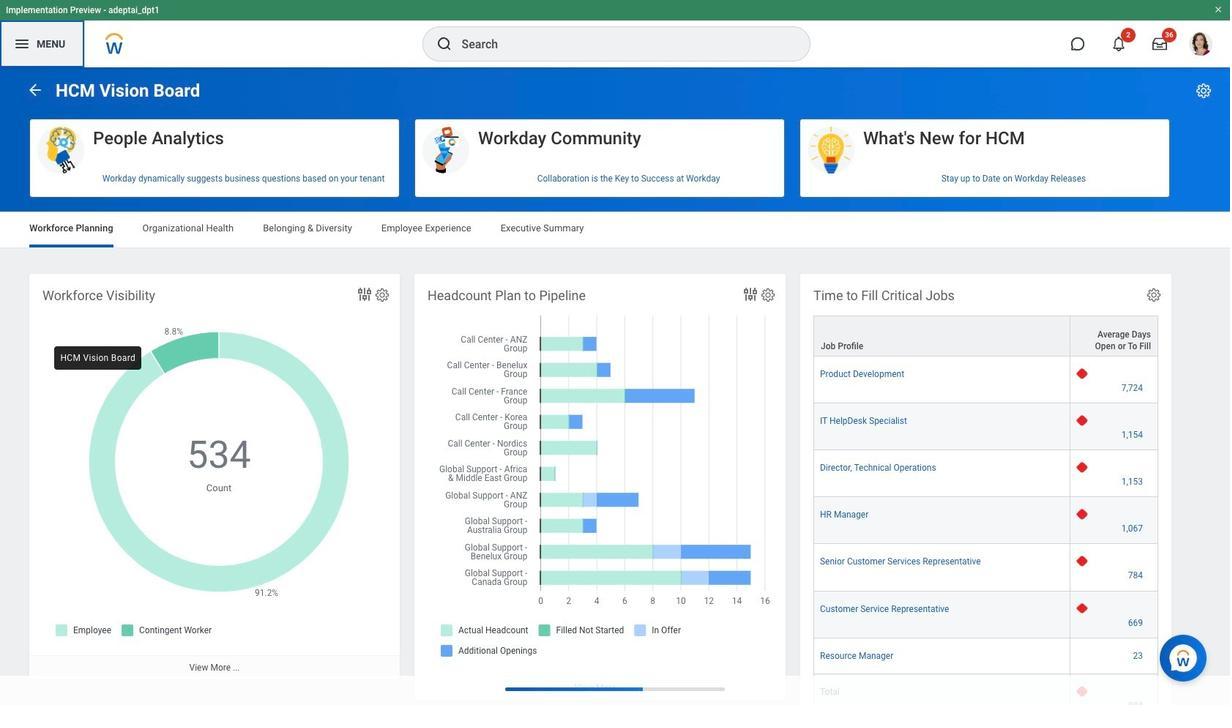 Task type: locate. For each thing, give the bounding box(es) containing it.
inbox large image
[[1152, 37, 1167, 51]]

4 row from the top
[[813, 450, 1158, 497]]

configure and view chart data image
[[356, 286, 373, 303]]

workforce visibility element
[[29, 274, 400, 680]]

headcount plan to pipeline element
[[414, 274, 786, 700]]

9 row from the top
[[813, 674, 1158, 705]]

close environment banner image
[[1214, 5, 1223, 14]]

average days open or to fill image
[[1077, 700, 1152, 705]]

previous page image
[[26, 81, 44, 98]]

banner
[[0, 0, 1230, 67]]

tab list
[[15, 212, 1215, 247]]

6 row from the top
[[813, 544, 1158, 591]]

1 row from the top
[[813, 316, 1158, 357]]

justify image
[[13, 35, 31, 53]]

row
[[813, 316, 1158, 357], [813, 357, 1158, 404], [813, 404, 1158, 450], [813, 450, 1158, 497], [813, 497, 1158, 544], [813, 544, 1158, 591], [813, 591, 1158, 638], [813, 638, 1158, 674], [813, 674, 1158, 705]]

7 row from the top
[[813, 591, 1158, 638]]

profile logan mcneil image
[[1189, 32, 1212, 59]]

main content
[[0, 67, 1230, 705]]

configure this page image
[[1195, 82, 1212, 100]]

5 row from the top
[[813, 497, 1158, 544]]

configure time to fill critical jobs image
[[1146, 287, 1162, 303]]



Task type: vqa. For each thing, say whether or not it's contained in the screenshot.
Implementation Preview -   Adeptai_Dpt1
no



Task type: describe. For each thing, give the bounding box(es) containing it.
time to fill critical jobs element
[[800, 274, 1171, 705]]

8 row from the top
[[813, 638, 1158, 674]]

3 row from the top
[[813, 404, 1158, 450]]

total element
[[820, 684, 840, 697]]

notifications large image
[[1111, 37, 1126, 51]]

search image
[[435, 35, 453, 53]]

configure workforce visibility image
[[374, 287, 390, 303]]

Search Workday  search field
[[462, 28, 779, 60]]

2 row from the top
[[813, 357, 1158, 404]]



